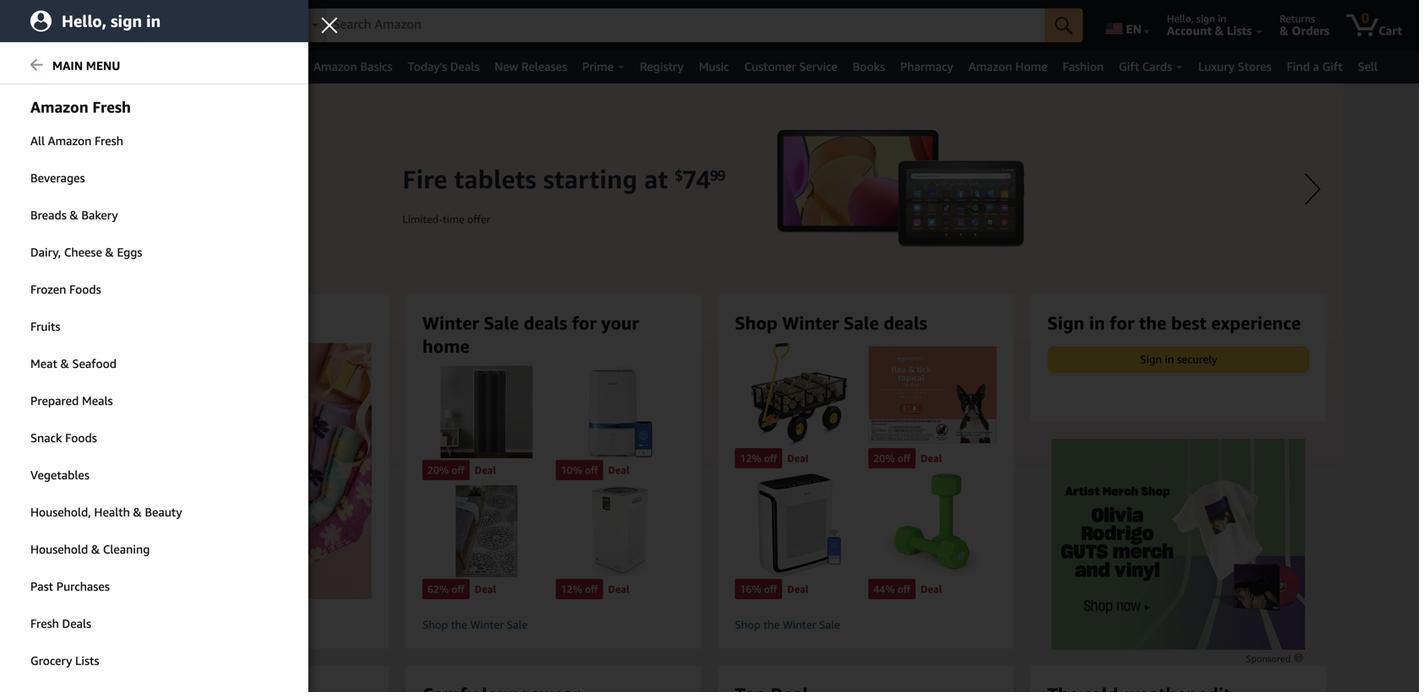 Task type: locate. For each thing, give the bounding box(es) containing it.
frozen
[[30, 283, 66, 297]]

stores
[[1238, 60, 1272, 74]]

household, health & beauty
[[30, 506, 182, 520]]

shop the winter sale down 62% off
[[423, 619, 528, 632]]

cards
[[1143, 60, 1173, 74]]

deals right today's at the left top of the page
[[450, 60, 480, 74]]

for inside winter sale deals for your home
[[572, 313, 597, 334]]

sign inside the hello, sign in link
[[111, 11, 142, 31]]

off right '62%'
[[452, 584, 465, 596]]

off
[[764, 453, 777, 465], [898, 453, 911, 465], [452, 465, 465, 476], [585, 465, 598, 476], [452, 584, 465, 596], [585, 584, 598, 596], [764, 584, 777, 596], [898, 584, 911, 596]]

1 vertical spatial 12%
[[561, 584, 583, 596]]

deal for vevor steel garden cart, heavy duty 900 lbs capacity, with removable mesh sides to convert into flatbed, utility metal wagon with 180° rotating handle and 10 in tires, perfect for farm, yard 'image'
[[787, 453, 809, 465]]

main content containing winter sale deals for your home
[[0, 84, 1420, 693]]

0 horizontal spatial sign
[[1048, 313, 1085, 334]]

none submit inside search box
[[1045, 8, 1083, 42]]

beverages link
[[0, 161, 308, 196]]

menu
[[86, 59, 120, 73]]

all for all amazon fresh
[[30, 134, 45, 148]]

medical
[[66, 60, 108, 74]]

pharmacy
[[901, 60, 954, 74]]

1 horizontal spatial hello,
[[1167, 13, 1194, 25]]

1 horizontal spatial hello, sign in
[[1167, 13, 1227, 25]]

1 vertical spatial deals
[[62, 617, 91, 631]]

off right 16%
[[764, 584, 777, 596]]

1 vertical spatial fresh
[[30, 617, 59, 631]]

sign in for the best experience
[[1048, 313, 1301, 334]]

sign up luxury
[[1197, 13, 1216, 25]]

1 horizontal spatial fresh
[[95, 134, 123, 148]]

hello, right en
[[1167, 13, 1194, 25]]

rugshop modern floral circles design for living room,bedroom,home office,kitchen non shedding runner rug 2' x 7' 2" gray image
[[423, 486, 551, 578]]

hello, sign in link
[[0, 0, 308, 42]]

1 vertical spatial sign
[[1141, 353, 1162, 366]]

0 vertical spatial sign
[[1048, 313, 1085, 334]]

deals inside winter sale deals for your home
[[524, 313, 568, 334]]

0 horizontal spatial shop the winter sale
[[423, 619, 528, 632]]

2 shop the winter sale from the left
[[735, 619, 840, 632]]

0 horizontal spatial lists
[[75, 654, 99, 668]]

shop down '62%'
[[423, 619, 448, 632]]

sign for sign in for the best experience
[[1048, 313, 1085, 334]]

hello, up main menu
[[62, 11, 107, 31]]

winter
[[423, 313, 479, 334], [783, 313, 839, 334], [470, 619, 504, 632], [783, 619, 817, 632]]

12% off down vevor steel garden cart, heavy duty 900 lbs capacity, with removable mesh sides to convert into flatbed, utility metal wagon with 180° rotating handle and 10 in tires, perfect for farm, yard 'image'
[[740, 453, 777, 465]]

deal right 44% off
[[921, 584, 943, 596]]

snack
[[30, 431, 62, 445]]

cheese
[[64, 245, 102, 259]]

grocery lists
[[30, 654, 99, 668]]

0 vertical spatial 12% off
[[740, 453, 777, 465]]

the down "16% off"
[[764, 619, 780, 632]]

12% for kenmore pm3020 air purifiers with h13 true hepa filter, covers up to 1500 sq.foot, 24db silentclean 3-stage hepa filtration system, 5 speeds for home large room, kitchens & bedroom image
[[561, 584, 583, 596]]

winter inside winter sale deals for your home
[[423, 313, 479, 334]]

1 horizontal spatial 12%
[[740, 453, 762, 465]]

en link
[[1096, 4, 1158, 46]]

amazon inside 'amazon basics' link
[[314, 60, 357, 74]]

eggs
[[117, 245, 142, 259]]

experience
[[1212, 313, 1301, 334]]

& inside breads & bakery link
[[70, 208, 78, 222]]

& inside household & cleaning link
[[91, 543, 100, 557]]

1 horizontal spatial deals
[[450, 60, 480, 74]]

main content
[[0, 84, 1420, 693]]

for
[[572, 313, 597, 334], [1110, 313, 1135, 334]]

all left main
[[35, 60, 51, 74]]

vevor steel garden cart, heavy duty 900 lbs capacity, with removable mesh sides to convert into flatbed, utility metal wagon with 180° rotating handle and 10 in tires, perfect for farm, yard image
[[735, 343, 864, 447]]

books link
[[845, 55, 893, 79]]

0 horizontal spatial hello, sign in
[[62, 11, 161, 31]]

shop down 16%
[[735, 619, 761, 632]]

1 shop the winter sale link from the left
[[423, 619, 684, 633]]

off for vevor steel garden cart, heavy duty 900 lbs capacity, with removable mesh sides to convert into flatbed, utility metal wagon with 180° rotating handle and 10 in tires, perfect for farm, yard 'image'
[[764, 453, 777, 465]]

amazon left home
[[969, 60, 1013, 74]]

44% off
[[874, 584, 911, 596]]

fresh down fresh
[[95, 134, 123, 148]]

seafood
[[72, 357, 117, 371]]

the for shop winter sale deals
[[764, 619, 780, 632]]

12% off down kenmore pm3020 air purifiers with h13 true hepa filter, covers up to 1500 sq.foot, 24db silentclean 3-stage hepa filtration system, 5 speeds for home large room, kitchens & bedroom image
[[561, 584, 598, 596]]

fire tablets starting at $74.99. limited-time offer. image
[[76, 84, 1344, 591]]

deals left your
[[524, 313, 568, 334]]

deals inside navigation navigation
[[450, 60, 480, 74]]

deal down vevor steel garden cart, heavy duty 900 lbs capacity, with removable mesh sides to convert into flatbed, utility metal wagon with 180° rotating handle and 10 in tires, perfect for farm, yard 'image'
[[787, 453, 809, 465]]

& inside household, health & beauty link
[[133, 506, 142, 520]]

foods right snack
[[65, 431, 97, 445]]

all down amazon
[[30, 134, 45, 148]]

& right meat
[[60, 357, 69, 371]]

1 horizontal spatial lists
[[1227, 24, 1252, 38]]

household, health & beauty link
[[0, 495, 308, 531]]

amazon
[[30, 98, 88, 116]]

0 vertical spatial lists
[[1227, 24, 1252, 38]]

& for orders
[[1280, 24, 1289, 38]]

levoit air purifiers for home large room up to 1900 ft² in 1 hr with washable filters, air quality monitor, smart wifi, hepa filter captures allergies, pet hair, smoke, pollen in bedroom, vital 200s image
[[735, 474, 864, 578]]

& for cleaning
[[91, 543, 100, 557]]

& inside meat & seafood link
[[60, 357, 69, 371]]

gift right a
[[1323, 60, 1343, 74]]

fashion
[[1063, 60, 1104, 74]]

main
[[52, 59, 83, 73]]

12% down kenmore pm3020 air purifiers with h13 true hepa filter, covers up to 1500 sq.foot, 24db silentclean 3-stage hepa filtration system, 5 speeds for home large room, kitchens & bedroom image
[[561, 584, 583, 596]]

sign
[[1048, 313, 1085, 334], [1141, 353, 1162, 366]]

deal right "16% off"
[[787, 584, 809, 596]]

1 horizontal spatial shop the winter sale link
[[735, 619, 997, 633]]

1 horizontal spatial for
[[1110, 313, 1135, 334]]

in
[[146, 11, 161, 31], [1218, 13, 1227, 25], [1090, 313, 1106, 334], [1165, 353, 1175, 366]]

0 vertical spatial foods
[[69, 283, 101, 297]]

0 vertical spatial 12%
[[740, 453, 762, 465]]

0 horizontal spatial fresh
[[30, 617, 59, 631]]

registry
[[640, 60, 684, 74]]

deal for levoit 4l smart cool mist humidifier for home bedroom with essential oils, customize humidity for baby & plants, app & voice control, schedule, timer, last up to 40hrs, whisper quiet, handle design image
[[608, 465, 630, 476]]

registry link
[[633, 55, 692, 79]]

1 horizontal spatial the
[[764, 619, 780, 632]]

1 horizontal spatial shop the winter sale
[[735, 619, 840, 632]]

frozen foods
[[30, 283, 101, 297]]

fruits
[[30, 320, 60, 334]]

off down kenmore pm3020 air purifiers with h13 true hepa filter, covers up to 1500 sq.foot, 24db silentclean 3-stage hepa filtration system, 5 speeds for home large room, kitchens & bedroom image
[[585, 584, 598, 596]]

& right account on the top right of page
[[1215, 24, 1224, 38]]

20% off down joydeco door curtain closet door, closet curtain for open closet, closet curtains for bedroom closet door, door curtains for doorways privacy bedroom(40wx78l) image
[[428, 465, 465, 476]]

joydeco door curtain closet door, closet curtain for open closet, closet curtains for bedroom closet door, door curtains for doorways privacy bedroom(40wx78l) image
[[423, 366, 551, 459]]

None submit
[[1045, 8, 1083, 42]]

& inside the dairy, cheese & eggs link
[[105, 245, 114, 259]]

20% down amazon basics flea and tick topical treatment for small dogs (5 -22 pounds), 6 count (previously solimo) image
[[874, 453, 895, 465]]

main menu link
[[0, 48, 308, 85]]

1 horizontal spatial gift
[[1323, 60, 1343, 74]]

shop the winter sale for shop winter sale deals
[[735, 619, 840, 632]]

home
[[423, 336, 470, 357]]

mahwah
[[191, 13, 230, 25]]

to
[[178, 13, 188, 25]]

1 horizontal spatial 20%
[[874, 453, 895, 465]]

1 vertical spatial foods
[[65, 431, 97, 445]]

vegetables link
[[0, 458, 308, 493]]

0 horizontal spatial the
[[451, 619, 467, 632]]

off down joydeco door curtain closet door, closet curtain for open closet, closet curtains for bedroom closet door, door curtains for doorways privacy bedroom(40wx78l) image
[[452, 465, 465, 476]]

gift
[[1119, 60, 1140, 74], [1323, 60, 1343, 74]]

amazon inside all amazon fresh link
[[48, 134, 92, 148]]

0 horizontal spatial gift
[[1119, 60, 1140, 74]]

snack foods
[[30, 431, 97, 445]]

off down vevor steel garden cart, heavy duty 900 lbs capacity, with removable mesh sides to convert into flatbed, utility metal wagon with 180° rotating handle and 10 in tires, perfect for farm, yard 'image'
[[764, 453, 777, 465]]

deals
[[450, 60, 480, 74], [62, 617, 91, 631]]

off for rugshop modern floral circles design for living room,bedroom,home office,kitchen non shedding runner rug 2' x 7' 2" gray image
[[452, 584, 465, 596]]

& right health
[[133, 506, 142, 520]]

shop the winter sale link
[[423, 619, 684, 633], [735, 619, 997, 633]]

amazon home
[[969, 60, 1048, 74]]

medical care
[[66, 60, 135, 74]]

sale
[[484, 313, 519, 334], [844, 313, 879, 334], [507, 619, 528, 632], [819, 619, 840, 632]]

deal down joydeco door curtain closet door, closet curtain for open closet, closet curtains for bedroom closet door, door curtains for doorways privacy bedroom(40wx78l) image
[[475, 465, 496, 476]]

& left eggs
[[105, 245, 114, 259]]

amazon basics link
[[306, 55, 400, 79]]

0 horizontal spatial 12% off
[[561, 584, 598, 596]]

delivering
[[129, 13, 176, 25]]

sign in securely
[[1141, 353, 1218, 366]]

1 vertical spatial lists
[[75, 654, 99, 668]]

deal down kenmore pm3020 air purifiers with h13 true hepa filter, covers up to 1500 sq.foot, 24db silentclean 3-stage hepa filtration system, 5 speeds for home large room, kitchens & bedroom image
[[608, 584, 630, 596]]

grocery lists link
[[0, 644, 308, 679]]

off for levoit air purifiers for home large room up to 1900 ft² in 1 hr with washable filters, air quality monitor, smart wifi, hepa filter captures allergies, pet hair, smoke, pollen in bedroom, vital 200s image
[[764, 584, 777, 596]]

fresh down the past
[[30, 617, 59, 631]]

dairy,
[[30, 245, 61, 259]]

sign
[[111, 11, 142, 31], [1197, 13, 1216, 25]]

cart
[[1379, 24, 1403, 38]]

12% off
[[740, 453, 777, 465], [561, 584, 598, 596]]

amazon inside amazon home link
[[969, 60, 1013, 74]]

10% off
[[561, 465, 598, 476]]

for left 'best'
[[1110, 313, 1135, 334]]

0 horizontal spatial 20% off
[[428, 465, 465, 476]]

0 horizontal spatial 20%
[[428, 465, 449, 476]]

amazon down amazon
[[48, 134, 92, 148]]

&
[[1215, 24, 1224, 38], [1280, 24, 1289, 38], [70, 208, 78, 222], [105, 245, 114, 259], [60, 357, 69, 371], [133, 506, 142, 520], [91, 543, 100, 557]]

sign up care
[[111, 11, 142, 31]]

1 shop the winter sale from the left
[[423, 619, 528, 632]]

securely
[[1177, 353, 1218, 366]]

off right 44%
[[898, 584, 911, 596]]

the left 'best'
[[1140, 313, 1167, 334]]

shop for shop winter sale deals
[[735, 619, 761, 632]]

1 vertical spatial 12% off
[[561, 584, 598, 596]]

0 horizontal spatial shop the winter sale link
[[423, 619, 684, 633]]

1 horizontal spatial 12% off
[[740, 453, 777, 465]]

amazon left basics
[[314, 60, 357, 74]]

0 horizontal spatial hello,
[[62, 11, 107, 31]]

deal for kenmore pm3020 air purifiers with h13 true hepa filter, covers up to 1500 sq.foot, 24db silentclean 3-stage hepa filtration system, 5 speeds for home large room, kitchens & bedroom image
[[608, 584, 630, 596]]

deal for cap barbell neoprene dumbbell weights, 8 lb pair, shamrock 'image'
[[921, 584, 943, 596]]

breads
[[30, 208, 67, 222]]

beverages
[[30, 171, 85, 185]]

account & lists
[[1167, 24, 1252, 38]]

deal for amazon basics flea and tick topical treatment for small dogs (5 -22 pounds), 6 count (previously solimo) image
[[921, 453, 943, 465]]

gift cards link
[[1112, 55, 1191, 79]]

0 horizontal spatial sign
[[111, 11, 142, 31]]

1 vertical spatial all
[[30, 134, 45, 148]]

12% down vevor steel garden cart, heavy duty 900 lbs capacity, with removable mesh sides to convert into flatbed, utility metal wagon with 180° rotating handle and 10 in tires, perfect for farm, yard 'image'
[[740, 453, 762, 465]]

& left cleaning on the bottom left of page
[[91, 543, 100, 557]]

foods right frozen
[[69, 283, 101, 297]]

deal right the 10% off
[[608, 465, 630, 476]]

all inside 'button'
[[35, 60, 51, 74]]

leave feedback on sponsored ad element
[[1246, 654, 1306, 665]]

0 vertical spatial deals
[[450, 60, 480, 74]]

fresh
[[95, 134, 123, 148], [30, 617, 59, 631]]

& right breads
[[70, 208, 78, 222]]

& for lists
[[1215, 24, 1224, 38]]

customer
[[745, 60, 796, 74]]

deal down amazon basics flea and tick topical treatment for small dogs (5 -22 pounds), 6 count (previously solimo) image
[[921, 453, 943, 465]]

1 horizontal spatial amazon
[[314, 60, 357, 74]]

2 gift from the left
[[1323, 60, 1343, 74]]

off for amazon basics flea and tick topical treatment for small dogs (5 -22 pounds), 6 count (previously solimo) image
[[898, 453, 911, 465]]

1 horizontal spatial deals
[[884, 313, 928, 334]]

1 deals from the left
[[524, 313, 568, 334]]

shop winter sale deals image
[[81, 343, 401, 600]]

20% off for amazon basics flea and tick topical treatment for small dogs (5 -22 pounds), 6 count (previously solimo) image
[[874, 453, 911, 465]]

& inside returns & orders
[[1280, 24, 1289, 38]]

deals for today's deals
[[450, 60, 480, 74]]

2 deals from the left
[[884, 313, 928, 334]]

0 horizontal spatial for
[[572, 313, 597, 334]]

sign inside navigation navigation
[[1197, 13, 1216, 25]]

deal
[[787, 453, 809, 465], [921, 453, 943, 465], [475, 465, 496, 476], [608, 465, 630, 476], [475, 584, 496, 596], [608, 584, 630, 596], [787, 584, 809, 596], [921, 584, 943, 596]]

lists right grocery
[[75, 654, 99, 668]]

2 shop the winter sale link from the left
[[735, 619, 997, 633]]

find
[[1287, 60, 1310, 74]]

lists up the luxury stores
[[1227, 24, 1252, 38]]

20% down joydeco door curtain closet door, closet curtain for open closet, closet curtains for bedroom closet door, door curtains for doorways privacy bedroom(40wx78l) image
[[428, 465, 449, 476]]

for left your
[[572, 313, 597, 334]]

shop the winter sale down "16% off"
[[735, 619, 840, 632]]

0 vertical spatial all
[[35, 60, 51, 74]]

1 horizontal spatial sign
[[1141, 353, 1162, 366]]

0 horizontal spatial 12%
[[561, 584, 583, 596]]

bakery
[[81, 208, 118, 222]]

& left orders
[[1280, 24, 1289, 38]]

1 horizontal spatial sign
[[1197, 13, 1216, 25]]

all amazon fresh link
[[0, 123, 308, 159]]

0 horizontal spatial deals
[[524, 313, 568, 334]]

new releases link
[[487, 55, 575, 79]]

1 for from the left
[[572, 313, 597, 334]]

lists inside navigation navigation
[[1227, 24, 1252, 38]]

deals up amazon basics flea and tick topical treatment for small dogs (5 -22 pounds), 6 count (previously solimo) image
[[884, 313, 928, 334]]

hello, sign in up luxury
[[1167, 13, 1227, 25]]

hello,
[[62, 11, 107, 31], [1167, 13, 1194, 25]]

20% for joydeco door curtain closet door, closet curtain for open closet, closet curtains for bedroom closet door, door curtains for doorways privacy bedroom(40wx78l) image
[[428, 465, 449, 476]]

the down 62% off
[[451, 619, 467, 632]]

today's
[[408, 60, 447, 74]]

update
[[129, 24, 170, 38]]

None search field
[[282, 8, 1083, 44]]

off down amazon basics flea and tick topical treatment for small dogs (5 -22 pounds), 6 count (previously solimo) image
[[898, 453, 911, 465]]

1 horizontal spatial 20% off
[[874, 453, 911, 465]]

deals down 'purchases'
[[62, 617, 91, 631]]

hello, sign in up menu
[[62, 11, 161, 31]]

gift left cards
[[1119, 60, 1140, 74]]

past purchases link
[[0, 570, 308, 605]]

2 horizontal spatial amazon
[[969, 60, 1013, 74]]

cleaning
[[103, 543, 150, 557]]

deal right 62% off
[[475, 584, 496, 596]]

off right 10%
[[585, 465, 598, 476]]

delivering to mahwah 07430 update location
[[129, 13, 262, 38]]

20% off down amazon basics flea and tick topical treatment for small dogs (5 -22 pounds), 6 count (previously solimo) image
[[874, 453, 911, 465]]

& for bakery
[[70, 208, 78, 222]]

dairy, cheese & eggs
[[30, 245, 142, 259]]

12%
[[740, 453, 762, 465], [561, 584, 583, 596]]

past
[[30, 580, 53, 594]]

hello, inside navigation navigation
[[1167, 13, 1194, 25]]

meat & seafood
[[30, 357, 117, 371]]

0 horizontal spatial amazon
[[48, 134, 92, 148]]

20%
[[874, 453, 895, 465], [428, 465, 449, 476]]

0 horizontal spatial deals
[[62, 617, 91, 631]]



Task type: describe. For each thing, give the bounding box(es) containing it.
20% for amazon basics flea and tick topical treatment for small dogs (5 -22 pounds), 6 count (previously solimo) image
[[874, 453, 895, 465]]

returns & orders
[[1280, 13, 1330, 38]]

navigation navigation
[[0, 0, 1420, 84]]

luxury stores link
[[1191, 55, 1280, 79]]

sign for sign in securely
[[1141, 353, 1162, 366]]

& for seafood
[[60, 357, 69, 371]]

breads & bakery link
[[0, 198, 308, 233]]

44%
[[874, 584, 895, 596]]

1 gift from the left
[[1119, 60, 1140, 74]]

sell
[[1358, 60, 1378, 74]]

service
[[799, 60, 838, 74]]

prepared
[[30, 394, 79, 408]]

deals for fresh deals
[[62, 617, 91, 631]]

deal for levoit air purifiers for home large room up to 1900 ft² in 1 hr with washable filters, air quality monitor, smart wifi, hepa filter captures allergies, pet hair, smoke, pollen in bedroom, vital 200s image
[[787, 584, 809, 596]]

find a gift link
[[1280, 55, 1351, 79]]

off for joydeco door curtain closet door, closet curtain for open closet, closet curtains for bedroom closet door, door curtains for doorways privacy bedroom(40wx78l) image
[[452, 465, 465, 476]]

luxury stores
[[1199, 60, 1272, 74]]

hello, sign in inside navigation navigation
[[1167, 13, 1227, 25]]

location
[[173, 24, 218, 38]]

62%
[[428, 584, 449, 596]]

releases
[[522, 60, 567, 74]]

amazon fresh
[[30, 98, 131, 116]]

customer service link
[[737, 55, 845, 79]]

2 for from the left
[[1110, 313, 1135, 334]]

foods for frozen foods
[[69, 283, 101, 297]]

all button
[[9, 51, 59, 84]]

shop up vevor steel garden cart, heavy duty 900 lbs capacity, with removable mesh sides to convert into flatbed, utility metal wagon with 180° rotating handle and 10 in tires, perfect for farm, yard 'image'
[[735, 313, 778, 334]]

levoit 4l smart cool mist humidifier for home bedroom with essential oils, customize humidity for baby & plants, app & voice control, schedule, timer, last up to 40hrs, whisper quiet, handle design image
[[556, 366, 684, 459]]

off for cap barbell neoprene dumbbell weights, 8 lb pair, shamrock 'image'
[[898, 584, 911, 596]]

meat
[[30, 357, 57, 371]]

cap barbell neoprene dumbbell weights, 8 lb pair, shamrock image
[[869, 474, 997, 578]]

beauty
[[145, 506, 182, 520]]

Search Amazon text field
[[326, 9, 1045, 41]]

shop the winter sale for winter sale deals for your home
[[423, 619, 528, 632]]

sponsored link
[[1246, 652, 1306, 668]]

household & cleaning link
[[0, 532, 308, 568]]

sell link
[[1351, 55, 1386, 79]]

shop winter sale deals
[[735, 313, 928, 334]]

past purchases
[[30, 580, 110, 594]]

best
[[1172, 313, 1207, 334]]

customer service
[[745, 60, 838, 74]]

amazon for amazon home
[[969, 60, 1013, 74]]

in inside navigation navigation
[[1218, 13, 1227, 25]]

deal for rugshop modern floral circles design for living room,bedroom,home office,kitchen non shedding runner rug 2' x 7' 2" gray image
[[475, 584, 496, 596]]

12% for vevor steel garden cart, heavy duty 900 lbs capacity, with removable mesh sides to convert into flatbed, utility metal wagon with 180° rotating handle and 10 in tires, perfect for farm, yard 'image'
[[740, 453, 762, 465]]

foods for snack foods
[[65, 431, 97, 445]]

off for levoit 4l smart cool mist humidifier for home bedroom with essential oils, customize humidity for baby & plants, app & voice control, schedule, timer, last up to 40hrs, whisper quiet, handle design image
[[585, 465, 598, 476]]

your
[[602, 313, 639, 334]]

prime
[[583, 60, 614, 74]]

new
[[495, 60, 519, 74]]

meat & seafood link
[[0, 346, 308, 382]]

dairy, cheese & eggs link
[[0, 235, 308, 270]]

20% off for joydeco door curtain closet door, closet curtain for open closet, closet curtains for bedroom closet door, door curtains for doorways privacy bedroom(40wx78l) image
[[428, 465, 465, 476]]

medical care link
[[59, 55, 153, 79]]

grocery
[[30, 654, 72, 668]]

sale inside winter sale deals for your home
[[484, 313, 519, 334]]

care
[[111, 60, 135, 74]]

the for winter sale deals for your home
[[451, 619, 467, 632]]

vegetables
[[30, 469, 89, 483]]

health
[[94, 506, 130, 520]]

gift cards
[[1119, 60, 1173, 74]]

off for kenmore pm3020 air purifiers with h13 true hepa filter, covers up to 1500 sq.foot, 24db silentclean 3-stage hepa filtration system, 5 speeds for home large room, kitchens & bedroom image
[[585, 584, 598, 596]]

lists inside "link"
[[75, 654, 99, 668]]

deal for joydeco door curtain closet door, closet curtain for open closet, closet curtains for bedroom closet door, door curtains for doorways privacy bedroom(40wx78l) image
[[475, 465, 496, 476]]

new releases
[[495, 60, 567, 74]]

12% off for kenmore pm3020 air purifiers with h13 true hepa filter, covers up to 1500 sq.foot, 24db silentclean 3-stage hepa filtration system, 5 speeds for home large room, kitchens & bedroom image
[[561, 584, 598, 596]]

main menu
[[52, 59, 120, 73]]

amazon home link
[[961, 55, 1056, 79]]

fruits link
[[0, 309, 308, 345]]

sponsored ad element
[[1052, 439, 1306, 651]]

amazon basics flea and tick topical treatment for small dogs (5 -22 pounds), 6 count (previously solimo) image
[[869, 343, 997, 447]]

kenmore pm3020 air purifiers with h13 true hepa filter, covers up to 1500 sq.foot, 24db silentclean 3-stage hepa filtration system, 5 speeds for home large room, kitchens & bedroom image
[[556, 486, 684, 578]]

12% off for vevor steel garden cart, heavy duty 900 lbs capacity, with removable mesh sides to convert into flatbed, utility metal wagon with 180° rotating handle and 10 in tires, perfect for farm, yard 'image'
[[740, 453, 777, 465]]

amazon for amazon basics
[[314, 60, 357, 74]]

prepared meals link
[[0, 384, 308, 419]]

fresh
[[92, 98, 131, 116]]

62% off
[[428, 584, 465, 596]]

0 vertical spatial fresh
[[95, 134, 123, 148]]

account
[[1167, 24, 1212, 38]]

fresh deals
[[30, 617, 91, 631]]

shop the winter sale link for shop winter sale deals
[[735, 619, 997, 633]]

all for all
[[35, 60, 51, 74]]

2 horizontal spatial the
[[1140, 313, 1167, 334]]

household
[[30, 543, 88, 557]]

amazon basics
[[314, 60, 393, 74]]

sign in securely link
[[1049, 348, 1309, 372]]

none search field inside navigation navigation
[[282, 8, 1083, 44]]

fashion link
[[1056, 55, 1112, 79]]

shop the winter sale link for winter sale deals for your home
[[423, 619, 684, 633]]

books
[[853, 60, 885, 74]]

today's deals
[[408, 60, 480, 74]]

orders
[[1292, 24, 1330, 38]]

winter sale deals for your home
[[423, 313, 639, 357]]

music
[[699, 60, 729, 74]]

fresh deals link
[[0, 607, 308, 642]]

breads & bakery
[[30, 208, 118, 222]]

basics
[[360, 60, 393, 74]]

gift inside 'link'
[[1323, 60, 1343, 74]]

amazon image
[[15, 15, 97, 41]]

shop for winter sale deals for your home
[[423, 619, 448, 632]]

luxury
[[1199, 60, 1235, 74]]

household,
[[30, 506, 91, 520]]

meals
[[82, 394, 113, 408]]

10%
[[561, 465, 583, 476]]

en
[[1127, 22, 1142, 36]]

home
[[1016, 60, 1048, 74]]



Task type: vqa. For each thing, say whether or not it's contained in the screenshot.
FEEDING & WATERING
no



